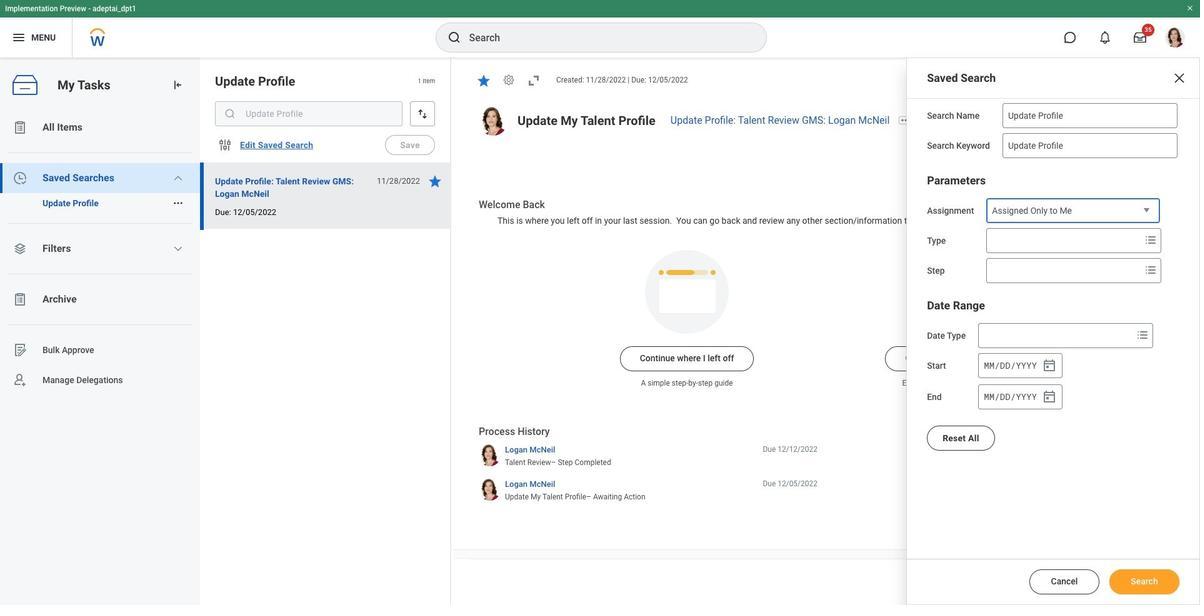 Task type: describe. For each thing, give the bounding box(es) containing it.
search image inside item list element
[[224, 108, 236, 120]]

fullscreen image
[[526, 73, 541, 88]]

configure image
[[218, 138, 233, 153]]

1 vertical spatial search field
[[987, 259, 1141, 282]]

process history region
[[479, 425, 818, 506]]

item list element
[[200, 58, 451, 605]]

0 vertical spatial search image
[[447, 30, 462, 45]]

1 calendar image from the top
[[1042, 358, 1057, 373]]

profile logan mcneil element
[[1158, 24, 1193, 51]]

clipboard image
[[13, 292, 28, 307]]

prompts image for search field to the middle
[[1143, 263, 1158, 278]]

clipboard image
[[13, 120, 28, 135]]

employee's photo (logan mcneil) image
[[479, 107, 508, 136]]

transformation import image
[[171, 79, 184, 91]]

rename image
[[13, 343, 28, 358]]

x image
[[1172, 71, 1187, 86]]



Task type: vqa. For each thing, say whether or not it's contained in the screenshot.
Search field
yes



Task type: locate. For each thing, give the bounding box(es) containing it.
prompts image for search field to the bottom
[[1135, 328, 1150, 343]]

0 horizontal spatial search image
[[224, 108, 236, 120]]

0 vertical spatial calendar image
[[1042, 358, 1057, 373]]

close environment banner image
[[1186, 4, 1194, 12]]

0 vertical spatial search field
[[987, 229, 1141, 252]]

star image
[[428, 174, 443, 189]]

notifications large image
[[1099, 31, 1111, 44]]

None text field
[[1003, 103, 1178, 128], [1003, 133, 1178, 158], [1003, 103, 1178, 128], [1003, 133, 1178, 158]]

dialog
[[906, 58, 1200, 605]]

clock check image
[[13, 171, 28, 186]]

2 calendar image from the top
[[1042, 389, 1057, 404]]

0 vertical spatial prompts image
[[1143, 263, 1158, 278]]

user plus image
[[13, 373, 28, 388]]

2 vertical spatial search field
[[979, 324, 1133, 347]]

star image
[[476, 73, 491, 88]]

1 horizontal spatial search image
[[447, 30, 462, 45]]

1 vertical spatial prompts image
[[1135, 328, 1150, 343]]

search image
[[447, 30, 462, 45], [224, 108, 236, 120]]

inbox large image
[[1134, 31, 1146, 44]]

prompts image
[[1143, 233, 1158, 248]]

Search field
[[987, 229, 1141, 252], [987, 259, 1141, 282], [979, 324, 1133, 347]]

list
[[0, 113, 200, 395]]

1 vertical spatial search image
[[224, 108, 236, 120]]

1 vertical spatial calendar image
[[1042, 389, 1057, 404]]

chevron down image
[[173, 173, 183, 183]]

prompts image
[[1143, 263, 1158, 278], [1135, 328, 1150, 343]]

banner
[[0, 0, 1200, 58]]

calendar image
[[1042, 358, 1057, 373], [1042, 389, 1057, 404]]

group
[[927, 173, 1179, 283], [927, 298, 1179, 411], [978, 353, 1063, 378], [978, 384, 1063, 409]]



